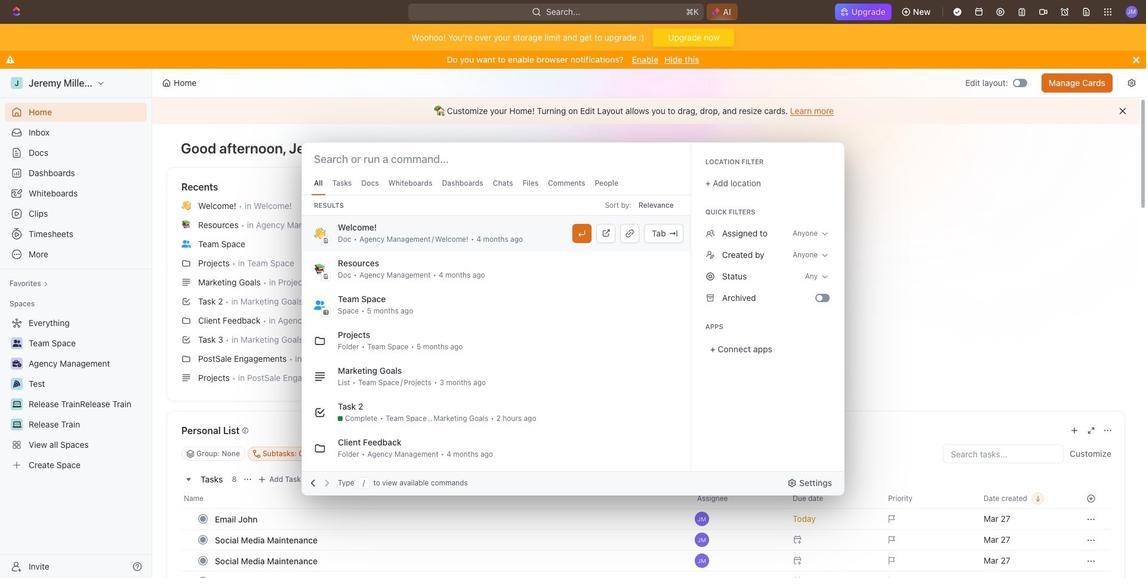 Task type: locate. For each thing, give the bounding box(es) containing it.
1 qdq9q image from the top
[[706, 250, 715, 260]]

qdq9q image
[[706, 250, 715, 260], [706, 272, 715, 281]]

qdq9q image up e83zz icon at the right of the page
[[706, 272, 715, 281]]

1 vertical spatial qdq9q image
[[706, 272, 715, 281]]

tree
[[5, 314, 147, 475]]

0 vertical spatial qdq9q image
[[706, 250, 715, 260]]

qdq9q image
[[706, 229, 715, 238]]

user group image
[[314, 300, 326, 310]]

Search or run a command… text field
[[314, 152, 461, 167]]

alert
[[152, 98, 1140, 124]]

e83zz image
[[706, 293, 715, 303]]

user group image
[[182, 240, 191, 248]]

qdq9q image down qdq9q image
[[706, 250, 715, 260]]



Task type: describe. For each thing, give the bounding box(es) containing it.
sidebar navigation
[[0, 69, 152, 578]]

2 qdq9q image from the top
[[706, 272, 715, 281]]

tree inside sidebar navigation
[[5, 314, 147, 475]]

Search tasks... text field
[[944, 445, 1064, 463]]



Task type: vqa. For each thing, say whether or not it's contained in the screenshot.
USER GROUP icon to the top
yes



